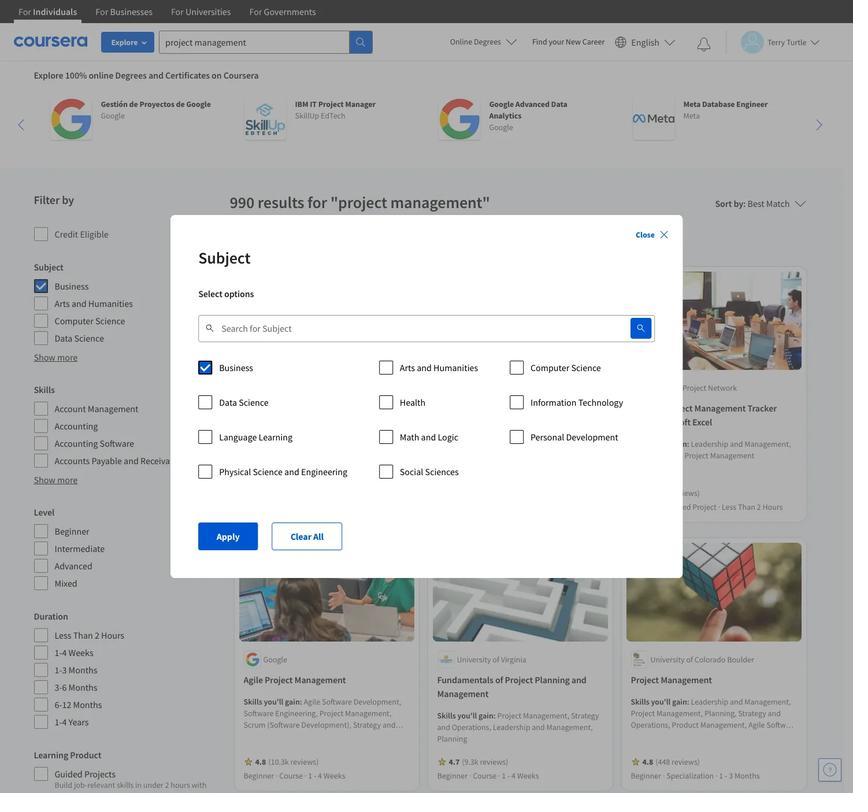 Task type: describe. For each thing, give the bounding box(es) containing it.
1 de from the left
[[129, 99, 138, 109]]

clear all
[[291, 531, 324, 542]]

agile
[[244, 674, 263, 686]]

business inside select subject options element
[[219, 362, 253, 373]]

skills down agile
[[244, 696, 262, 707]]

information technology
[[531, 397, 623, 408]]

advanced inside level "group"
[[55, 560, 92, 572]]

skills inside group
[[34, 384, 55, 395]]

: left best
[[743, 198, 746, 209]]

apply
[[217, 531, 240, 542]]

show for accounts
[[34, 474, 55, 486]]

subject group
[[34, 260, 223, 346]]

under
[[143, 780, 163, 790]]

options
[[224, 288, 254, 299]]

health
[[400, 397, 426, 408]]

leadership and management, microsoft excel, project management
[[631, 439, 791, 461]]

computer science inside subject group
[[55, 315, 125, 327]]

skills down project management
[[631, 696, 650, 707]]

find your new career
[[532, 36, 605, 47]]

- for project
[[507, 770, 510, 781]]

gain down agile project management
[[285, 696, 300, 707]]

create a project management tracker using microsoft excel
[[631, 403, 777, 428]]

physical science and engineering
[[219, 466, 347, 477]]

gain down project management
[[672, 696, 687, 707]]

by for sort
[[734, 198, 743, 209]]

Search by keyword search field
[[222, 314, 603, 342]]

your
[[549, 36, 564, 47]]

apply button
[[198, 523, 258, 550]]

accounts payable and receivable
[[55, 455, 182, 466]]

business inside subject group
[[55, 280, 89, 292]]

1-4 weeks
[[55, 647, 93, 658]]

people
[[500, 483, 523, 493]]

management:
[[303, 403, 357, 414]]

data science inside select subject options element
[[219, 397, 269, 408]]

subject inside 'dialog'
[[198, 247, 251, 268]]

planning inside project management, strategy and operations, leadership and management, planning
[[437, 733, 467, 744]]

engineering
[[301, 466, 347, 477]]

change
[[437, 448, 463, 459]]

specialization
[[667, 770, 714, 781]]

sciences
[[425, 466, 459, 477]]

for for individuals
[[18, 6, 31, 17]]

12
[[62, 699, 71, 710]]

network
[[708, 383, 737, 393]]

for
[[308, 192, 327, 213]]

microsoft inside "create a project management tracker using microsoft excel"
[[654, 416, 691, 428]]

explore
[[34, 69, 63, 81]]

weeks for fundamentals of project planning and management
[[517, 770, 539, 781]]

of for university of colorado boulder
[[686, 654, 693, 665]]

university for fundamentals
[[457, 654, 491, 665]]

in
[[135, 780, 142, 790]]

results
[[258, 192, 304, 213]]

reviews) right (96.9k
[[290, 471, 319, 482]]

1 horizontal spatial on
[[212, 69, 222, 81]]

select
[[198, 288, 223, 299]]

4.8 left (96.9k
[[255, 471, 266, 482]]

1-4 years
[[55, 716, 89, 728]]

course for of
[[473, 770, 497, 781]]

data inside select subject options element
[[219, 397, 237, 408]]

management inside leadership and management, microsoft excel, project management
[[710, 451, 755, 461]]

clear
[[291, 531, 312, 542]]

1 horizontal spatial coursera
[[651, 383, 681, 393]]

(484
[[656, 488, 670, 499]]

you'll up excel,
[[651, 439, 671, 449]]

language learning
[[219, 431, 293, 443]]

beginner for fundamentals of project planning and management
[[437, 770, 468, 781]]

social sciences
[[400, 466, 459, 477]]

show more button for data
[[34, 350, 78, 364]]

project management, strategy and operations, leadership and management, planning
[[437, 710, 599, 744]]

show more for data science
[[34, 351, 78, 363]]

physical
[[219, 466, 251, 477]]

build job-relevant skills in under 2 hours with hands-on tutorials.
[[55, 780, 207, 793]]

filter by
[[34, 192, 74, 207]]

accounting software
[[55, 438, 134, 449]]

arts inside subject group
[[55, 298, 70, 309]]

humanities inside subject group
[[88, 298, 133, 309]]

match
[[766, 198, 790, 209]]

: down project management
[[687, 696, 689, 707]]

university for project
[[651, 654, 685, 665]]

excel
[[693, 416, 712, 428]]

university of colorado boulder
[[651, 654, 754, 665]]

by for filter
[[62, 192, 74, 207]]

2 inside build job-relevant skills in under 2 hours with hands-on tutorials.
[[165, 780, 169, 790]]

management"
[[391, 192, 490, 213]]

humanities inside select subject options element
[[434, 362, 478, 373]]

1 vertical spatial 3
[[729, 770, 733, 781]]

fundamentals of project planning and management
[[437, 674, 587, 699]]

emotional
[[437, 471, 472, 482]]

learning inside select subject options element
[[259, 431, 293, 443]]

mixed
[[55, 577, 77, 589]]

advanced inside google advanced data analytics google
[[516, 99, 550, 109]]

fundamentals
[[437, 674, 494, 686]]

account
[[55, 403, 86, 414]]

1 vertical spatial communication,
[[487, 460, 543, 470]]

- for management
[[314, 770, 316, 781]]

google image for google advanced data analytics
[[438, 98, 480, 140]]

and inside subject group
[[72, 298, 86, 309]]

proyectos
[[140, 99, 174, 109]]

learning product group
[[34, 748, 223, 793]]

than inside the (484 reviews) beginner · guided project · less than 2 hours
[[738, 502, 755, 512]]

agile project management
[[244, 674, 346, 686]]

project inside the project management, strategy and operations, business communication, change management, organizational development, communication, culture, emotional intelligence, influencing, leadership and management, people management, planning
[[497, 425, 521, 436]]

4 down the 4.8 (10.3k reviews) on the bottom of the page
[[318, 770, 322, 781]]

credit eligible
[[55, 228, 109, 240]]

and inside "fundamentals of project planning and management"
[[572, 674, 587, 686]]

of for fundamentals of project planning and management
[[495, 674, 503, 686]]

google inside google project management: link
[[244, 403, 271, 414]]

select options
[[198, 288, 254, 299]]

influencing,
[[517, 471, 557, 482]]

2 skills you'll gain from the left
[[437, 425, 494, 436]]

4.8 for project
[[643, 757, 653, 767]]

foundations of project management link
[[437, 401, 603, 415]]

beginner inside level "group"
[[55, 525, 89, 537]]

english
[[631, 36, 660, 48]]

microsoft inside leadership and management, microsoft excel, project management
[[631, 451, 662, 461]]

show more button for accounts
[[34, 473, 78, 487]]

skills down using
[[631, 439, 650, 449]]

and inside leadership and management, microsoft excel, project management
[[730, 439, 743, 449]]

gain down "fundamentals of project planning and management"
[[479, 710, 494, 721]]

3 inside duration group
[[62, 664, 67, 676]]

help center image
[[823, 763, 837, 777]]

months right specialization at the right bottom of the page
[[735, 770, 760, 781]]

beginner · specialization · 1 - 3 months
[[631, 770, 760, 781]]

2 meta from the top
[[684, 110, 700, 121]]

meta image
[[633, 98, 674, 140]]

agile project management link
[[244, 673, 410, 687]]

find your new career link
[[527, 35, 611, 49]]

skills you'll gain : down project management
[[631, 696, 691, 707]]

6-
[[55, 699, 62, 710]]

information
[[531, 397, 577, 408]]

skills down fundamentals
[[437, 710, 456, 721]]

on inside build job-relevant skills in under 2 hours with hands-on tutorials.
[[78, 791, 87, 793]]

beginner · course · 1 - 4 weeks for of
[[437, 770, 539, 781]]

6-12 months
[[55, 699, 102, 710]]

skills you'll gain : up excel,
[[631, 439, 691, 449]]

guided projects
[[55, 768, 116, 780]]

management inside "create a project management tracker using microsoft excel"
[[695, 403, 746, 414]]

coursera image
[[14, 33, 87, 51]]

4 down project management, strategy and operations, leadership and management, planning
[[512, 770, 516, 781]]

: down "create a project management tracker using microsoft excel"
[[687, 439, 689, 449]]

intermediate
[[55, 543, 105, 554]]

1 for project
[[502, 770, 506, 781]]

100%
[[65, 69, 87, 81]]

beginner inside the (484 reviews) beginner · guided project · less than 2 hours
[[631, 502, 661, 512]]

gestión de proyectos de google google
[[101, 99, 211, 121]]

leadership inside the project management, strategy and operations, business communication, change management, organizational development, communication, culture, emotional intelligence, influencing, leadership and management, people management, planning
[[558, 471, 596, 482]]

"project
[[330, 192, 387, 213]]

reviews) for project management
[[672, 757, 700, 767]]

payable
[[92, 455, 122, 466]]

2 de from the left
[[176, 99, 185, 109]]

english button
[[611, 23, 680, 61]]

guided inside learning product group
[[55, 768, 83, 780]]

4.7
[[449, 757, 460, 767]]

foundations
[[437, 403, 486, 414]]

you'll down fundamentals
[[458, 710, 477, 721]]

for universities
[[171, 6, 231, 17]]

1 meta from the top
[[684, 99, 701, 109]]

skills group
[[34, 383, 223, 468]]

analytics
[[489, 110, 522, 121]]

software
[[100, 438, 134, 449]]

you'll down agile project management
[[264, 696, 283, 707]]

4.8 (10.3k reviews)
[[255, 757, 319, 767]]

project management link
[[631, 673, 797, 687]]

edtech
[[321, 110, 345, 121]]

1 for management
[[308, 770, 312, 781]]

with
[[192, 780, 207, 790]]

1- for 1-4 weeks
[[55, 647, 62, 658]]

account management
[[55, 403, 138, 414]]

you'll down foundations
[[458, 425, 477, 436]]

less than 2 hours
[[55, 630, 124, 641]]

4.8 (448 reviews)
[[643, 757, 700, 767]]

planning inside "fundamentals of project planning and management"
[[535, 674, 570, 686]]

hours inside duration group
[[101, 630, 124, 641]]

meta database engineer meta
[[684, 99, 768, 121]]

(484 reviews) beginner · guided project · less than 2 hours
[[631, 488, 783, 512]]



Task type: locate. For each thing, give the bounding box(es) containing it.
arts and humanities
[[55, 298, 133, 309], [400, 362, 478, 373]]

google project management:
[[244, 403, 357, 414]]

1 vertical spatial accounting
[[55, 438, 98, 449]]

1 strategy from the top
[[571, 425, 599, 436]]

0 vertical spatial data
[[551, 99, 567, 109]]

guided up hands-
[[55, 768, 83, 780]]

1 more from the top
[[57, 351, 78, 363]]

3 1- from the top
[[55, 716, 62, 728]]

1 1 from the left
[[308, 770, 312, 781]]

1- up the 1-3 months
[[55, 647, 62, 658]]

show for data
[[34, 351, 55, 363]]

skills
[[34, 384, 55, 395], [244, 425, 262, 436], [437, 425, 456, 436], [631, 439, 650, 449], [244, 696, 262, 707], [631, 696, 650, 707], [437, 710, 456, 721]]

accounting for accounting software
[[55, 438, 98, 449]]

coursera up skillup edtech image
[[224, 69, 259, 81]]

- down the 4.8 (10.3k reviews) on the bottom of the page
[[314, 770, 316, 781]]

2 strategy from the top
[[571, 710, 599, 721]]

data inside google advanced data analytics google
[[551, 99, 567, 109]]

6
[[62, 682, 67, 693]]

0 vertical spatial communication,
[[524, 437, 581, 447]]

0 horizontal spatial 3
[[62, 664, 67, 676]]

businesses
[[110, 6, 153, 17]]

0 horizontal spatial data
[[55, 332, 72, 344]]

duration
[[34, 610, 68, 622]]

0 vertical spatial humanities
[[88, 298, 133, 309]]

more up account
[[57, 351, 78, 363]]

than inside duration group
[[73, 630, 93, 641]]

1-
[[55, 647, 62, 658], [55, 664, 62, 676], [55, 716, 62, 728]]

990
[[230, 192, 255, 213]]

reviews) right (9.3k
[[480, 757, 508, 767]]

1 vertical spatial coursera
[[651, 383, 681, 393]]

coursera up "a"
[[651, 383, 681, 393]]

0 horizontal spatial computer
[[55, 315, 94, 327]]

course down the 4.8 (10.3k reviews) on the bottom of the page
[[279, 770, 303, 781]]

1 vertical spatial arts
[[400, 362, 415, 373]]

subject inside group
[[34, 261, 63, 273]]

(96.9k
[[268, 471, 289, 482]]

beginner down "(10.3k"
[[244, 770, 274, 781]]

accounts
[[55, 455, 90, 466]]

project inside "create a project management tracker using microsoft excel"
[[665, 403, 693, 414]]

online
[[89, 69, 113, 81]]

1 vertical spatial learning
[[34, 749, 68, 761]]

2 university from the left
[[651, 654, 685, 665]]

of for university of virginia
[[493, 654, 499, 665]]

less inside duration group
[[55, 630, 71, 641]]

gain down foundations of project management
[[479, 425, 494, 436]]

project inside leadership and management, microsoft excel, project management
[[685, 451, 709, 461]]

planning
[[573, 483, 603, 493], [535, 674, 570, 686], [437, 733, 467, 744]]

operations, up (9.3k
[[452, 722, 491, 732]]

0 vertical spatial more
[[57, 351, 78, 363]]

1 vertical spatial hours
[[101, 630, 124, 641]]

1 right specialization at the right bottom of the page
[[719, 770, 723, 781]]

beginner for agile project management
[[244, 770, 274, 781]]

using
[[631, 416, 652, 428]]

0 horizontal spatial by
[[62, 192, 74, 207]]

1 horizontal spatial computer
[[531, 362, 570, 373]]

years
[[69, 716, 89, 728]]

reviews) right "(10.3k"
[[290, 757, 319, 767]]

operations, inside project management, strategy and operations, leadership and management, planning
[[452, 722, 491, 732]]

skills you'll gain :
[[631, 439, 691, 449], [244, 696, 304, 707], [631, 696, 691, 707], [437, 710, 497, 721]]

arts and humanities inside select subject options element
[[400, 362, 478, 373]]

1 horizontal spatial de
[[176, 99, 185, 109]]

learning inside learning product group
[[34, 749, 68, 761]]

None search field
[[159, 30, 373, 53]]

arts inside select subject options element
[[400, 362, 415, 373]]

meta right meta image
[[684, 110, 700, 121]]

2 horizontal spatial data
[[551, 99, 567, 109]]

computer science inside select subject options element
[[531, 362, 601, 373]]

more down accounts
[[57, 474, 78, 486]]

science
[[95, 315, 125, 327], [74, 332, 104, 344], [571, 362, 601, 373], [239, 397, 269, 408], [253, 466, 283, 477]]

course for project
[[279, 770, 303, 781]]

for individuals
[[18, 6, 77, 17]]

1 horizontal spatial planning
[[535, 674, 570, 686]]

0 vertical spatial show more button
[[34, 350, 78, 364]]

close
[[636, 229, 655, 240]]

2 course from the left
[[473, 770, 497, 781]]

1 vertical spatial show more
[[34, 474, 78, 486]]

0 horizontal spatial computer science
[[55, 315, 125, 327]]

2 inside duration group
[[95, 630, 99, 641]]

4
[[62, 647, 67, 658], [62, 716, 67, 728], [318, 770, 322, 781], [512, 770, 516, 781]]

1 vertical spatial on
[[78, 791, 87, 793]]

0 horizontal spatial skills you'll gain
[[244, 425, 300, 436]]

0 horizontal spatial subject
[[34, 261, 63, 273]]

google up language learning
[[244, 403, 271, 414]]

skills you'll gain : down agile
[[244, 696, 304, 707]]

on right certificates
[[212, 69, 222, 81]]

beginner
[[631, 502, 661, 512], [55, 525, 89, 537], [244, 770, 274, 781], [437, 770, 468, 781], [631, 770, 661, 781]]

leadership down excel
[[691, 439, 728, 449]]

1 vertical spatial 2
[[95, 630, 99, 641]]

show up account
[[34, 351, 55, 363]]

1 show from the top
[[34, 351, 55, 363]]

months up 3-6 months
[[69, 664, 97, 676]]

1 horizontal spatial university
[[651, 654, 685, 665]]

operations, up change at bottom right
[[452, 437, 491, 447]]

1 vertical spatial data science
[[219, 397, 269, 408]]

skills up physical
[[244, 425, 262, 436]]

1 vertical spatial planning
[[535, 674, 570, 686]]

0 vertical spatial meta
[[684, 99, 701, 109]]

4 left years
[[62, 716, 67, 728]]

reviews) for fundamentals of project planning and management
[[480, 757, 508, 767]]

0 horizontal spatial google image
[[50, 98, 92, 140]]

1 vertical spatial computer science
[[531, 362, 601, 373]]

0 horizontal spatial guided
[[55, 768, 83, 780]]

leadership inside leadership and management, microsoft excel, project management
[[691, 439, 728, 449]]

1 vertical spatial advanced
[[55, 560, 92, 572]]

1 vertical spatial more
[[57, 474, 78, 486]]

0 horizontal spatial weeks
[[69, 647, 93, 658]]

by right sort
[[734, 198, 743, 209]]

microsoft left excel,
[[631, 451, 662, 461]]

search image
[[636, 324, 646, 333]]

reviews) for agile project management
[[290, 757, 319, 767]]

reviews) up specialization at the right bottom of the page
[[672, 757, 700, 767]]

months for 3-6 months
[[69, 682, 97, 693]]

beginner · course · 1 - 4 weeks down the 4.8 (10.3k reviews) on the bottom of the page
[[244, 770, 345, 781]]

1 google image from the left
[[50, 98, 92, 140]]

4.8 left "(10.3k"
[[255, 757, 266, 767]]

leadership down culture,
[[558, 471, 596, 482]]

by right filter
[[62, 192, 74, 207]]

0 vertical spatial arts
[[55, 298, 70, 309]]

1 vertical spatial less
[[55, 630, 71, 641]]

google down certificates
[[186, 99, 211, 109]]

2 vertical spatial planning
[[437, 733, 467, 744]]

0 vertical spatial coursera
[[224, 69, 259, 81]]

sort by : best match
[[715, 198, 790, 209]]

4 for from the left
[[249, 6, 262, 17]]

new
[[566, 36, 581, 47]]

advanced down the intermediate
[[55, 560, 92, 572]]

:
[[743, 198, 746, 209], [687, 439, 689, 449], [300, 696, 302, 707], [687, 696, 689, 707], [494, 710, 496, 721]]

1- for 1-3 months
[[55, 664, 62, 676]]

0 vertical spatial on
[[212, 69, 222, 81]]

1 vertical spatial meta
[[684, 110, 700, 121]]

1 horizontal spatial arts and humanities
[[400, 362, 478, 373]]

- right specialization at the right bottom of the page
[[725, 770, 727, 781]]

google image
[[50, 98, 92, 140], [438, 98, 480, 140]]

0 horizontal spatial planning
[[437, 733, 467, 744]]

build
[[55, 780, 72, 790]]

organizational
[[512, 448, 562, 459]]

1 show more button from the top
[[34, 350, 78, 364]]

management inside "link"
[[528, 403, 579, 414]]

fundamentals of project planning and management link
[[437, 673, 603, 701]]

management inside "fundamentals of project planning and management"
[[437, 688, 489, 699]]

certificates
[[165, 69, 210, 81]]

google image for gestión de proyectos de google
[[50, 98, 92, 140]]

tracker
[[748, 403, 777, 414]]

leadership inside project management, strategy and operations, leadership and management, planning
[[493, 722, 530, 732]]

de right gestión
[[129, 99, 138, 109]]

1 horizontal spatial 1
[[502, 770, 506, 781]]

development,
[[437, 460, 485, 470]]

and inside 'skills' group
[[124, 455, 139, 466]]

google up agile project management
[[263, 654, 287, 665]]

subject dialog
[[171, 215, 683, 578]]

0 vertical spatial data science
[[55, 332, 104, 344]]

2 vertical spatial 2
[[165, 780, 169, 790]]

project inside 'ibm it project manager skillup edtech'
[[318, 99, 344, 109]]

0 vertical spatial business
[[55, 280, 89, 292]]

math
[[400, 431, 419, 443]]

2 horizontal spatial 1
[[719, 770, 723, 781]]

receivable
[[140, 455, 182, 466]]

weeks for agile project management
[[324, 770, 345, 781]]

project
[[318, 99, 344, 109], [683, 383, 707, 393], [273, 403, 301, 414], [498, 403, 526, 414], [665, 403, 693, 414], [497, 425, 521, 436], [685, 451, 709, 461], [693, 502, 717, 512], [265, 674, 293, 686], [505, 674, 533, 686], [631, 674, 659, 686], [497, 710, 521, 721]]

project inside "fundamentals of project planning and management"
[[505, 674, 533, 686]]

skillup edtech image
[[244, 98, 286, 140]]

it
[[310, 99, 317, 109]]

data inside subject group
[[55, 332, 72, 344]]

1 horizontal spatial 3
[[729, 770, 733, 781]]

duration group
[[34, 609, 223, 730]]

2 operations, from the top
[[452, 722, 491, 732]]

skills you'll gain down google project management:
[[244, 425, 300, 436]]

math and logic
[[400, 431, 458, 443]]

months up years
[[73, 699, 102, 710]]

3 - from the left
[[725, 770, 727, 781]]

strategy for foundations of project management
[[571, 425, 599, 436]]

1 beginner · course · 1 - 4 weeks from the left
[[244, 770, 345, 781]]

1- up 3-
[[55, 664, 62, 676]]

0 vertical spatial than
[[738, 502, 755, 512]]

manager
[[345, 99, 376, 109]]

show more for accounts payable and receivable
[[34, 474, 78, 486]]

1 vertical spatial operations,
[[452, 722, 491, 732]]

operations, inside the project management, strategy and operations, business communication, change management, organizational development, communication, culture, emotional intelligence, influencing, leadership and management, people management, planning
[[452, 437, 491, 447]]

operations, for foundations
[[452, 437, 491, 447]]

2 show from the top
[[34, 474, 55, 486]]

strategy inside the project management, strategy and operations, business communication, change management, organizational development, communication, culture, emotional intelligence, influencing, leadership and management, people management, planning
[[571, 425, 599, 436]]

for for universities
[[171, 6, 184, 17]]

1 skills you'll gain from the left
[[244, 425, 300, 436]]

1 vertical spatial humanities
[[434, 362, 478, 373]]

2 show more button from the top
[[34, 473, 78, 487]]

learning up physical science and engineering
[[259, 431, 293, 443]]

1 for from the left
[[18, 6, 31, 17]]

1 1- from the top
[[55, 647, 62, 658]]

learning
[[259, 431, 293, 443], [34, 749, 68, 761]]

universities
[[186, 6, 231, 17]]

1 horizontal spatial business
[[219, 362, 253, 373]]

1 horizontal spatial data science
[[219, 397, 269, 408]]

0 horizontal spatial advanced
[[55, 560, 92, 572]]

select subject options element
[[198, 356, 655, 495]]

strategy
[[571, 425, 599, 436], [571, 710, 599, 721]]

show more up account
[[34, 351, 78, 363]]

beginner down 4.7
[[437, 770, 468, 781]]

advanced up "analytics"
[[516, 99, 550, 109]]

1 horizontal spatial by
[[734, 198, 743, 209]]

level group
[[34, 505, 223, 591]]

0 vertical spatial 2
[[757, 502, 761, 512]]

1 horizontal spatial computer science
[[531, 362, 601, 373]]

you'll down google project management:
[[264, 425, 283, 436]]

- down 4.7 (9.3k reviews)
[[507, 770, 510, 781]]

skills you'll gain
[[244, 425, 300, 436], [437, 425, 494, 436]]

1 horizontal spatial less
[[722, 502, 737, 512]]

on down job-
[[78, 791, 87, 793]]

of left virginia
[[493, 654, 499, 665]]

1 course from the left
[[279, 770, 303, 781]]

4 up the 1-3 months
[[62, 647, 67, 658]]

project inside project management, strategy and operations, leadership and management, planning
[[497, 710, 521, 721]]

tutorials.
[[88, 791, 119, 793]]

of for foundations of project management
[[488, 403, 496, 414]]

project inside the (484 reviews) beginner · guided project · less than 2 hours
[[693, 502, 717, 512]]

job-
[[74, 780, 87, 790]]

hours inside the (484 reviews) beginner · guided project · less than 2 hours
[[763, 502, 783, 512]]

university up project management
[[651, 654, 685, 665]]

1 horizontal spatial arts
[[400, 362, 415, 373]]

1 operations, from the top
[[452, 437, 491, 447]]

2 horizontal spatial leadership
[[691, 439, 728, 449]]

excel,
[[664, 451, 683, 461]]

personal development
[[531, 431, 618, 443]]

·
[[663, 502, 665, 512], [718, 502, 720, 512], [276, 770, 278, 781], [305, 770, 307, 781], [469, 770, 471, 781], [498, 770, 500, 781], [663, 770, 665, 781], [716, 770, 718, 781]]

less inside the (484 reviews) beginner · guided project · less than 2 hours
[[722, 502, 737, 512]]

google image left "analytics"
[[438, 98, 480, 140]]

of inside "link"
[[488, 403, 496, 414]]

3-
[[55, 682, 62, 693]]

show notifications image
[[697, 38, 711, 51]]

0 vertical spatial show more
[[34, 351, 78, 363]]

operations, for fundamentals
[[452, 722, 491, 732]]

2 vertical spatial leadership
[[493, 722, 530, 732]]

1 horizontal spatial google image
[[438, 98, 480, 140]]

reviews) right (484
[[672, 488, 700, 499]]

1 show more from the top
[[34, 351, 78, 363]]

1 vertical spatial than
[[73, 630, 93, 641]]

project inside "link"
[[498, 403, 526, 414]]

subject up select options
[[198, 247, 251, 268]]

data science inside subject group
[[55, 332, 104, 344]]

a
[[658, 403, 663, 414]]

guided inside the (484 reviews) beginner · guided project · less than 2 hours
[[667, 502, 691, 512]]

1 vertical spatial leadership
[[558, 471, 596, 482]]

data
[[551, 99, 567, 109], [55, 332, 72, 344], [219, 397, 237, 408]]

data science
[[55, 332, 104, 344], [219, 397, 269, 408]]

planning inside the project management, strategy and operations, business communication, change management, organizational development, communication, culture, emotional intelligence, influencing, leadership and management, people management, planning
[[573, 483, 603, 493]]

university of virginia
[[457, 654, 526, 665]]

1 horizontal spatial learning
[[259, 431, 293, 443]]

for for businesses
[[96, 6, 108, 17]]

1 - from the left
[[314, 770, 316, 781]]

3
[[62, 664, 67, 676], [729, 770, 733, 781]]

2 beginner · course · 1 - 4 weeks from the left
[[437, 770, 539, 781]]

of right foundations
[[488, 403, 496, 414]]

0 horizontal spatial data science
[[55, 332, 104, 344]]

management inside 'link'
[[295, 674, 346, 686]]

1
[[308, 770, 312, 781], [502, 770, 506, 781], [719, 770, 723, 781]]

of down university of virginia
[[495, 674, 503, 686]]

1 horizontal spatial data
[[219, 397, 237, 408]]

1 horizontal spatial 2
[[165, 780, 169, 790]]

2 - from the left
[[507, 770, 510, 781]]

0 vertical spatial accounting
[[55, 420, 98, 432]]

google down gestión
[[101, 110, 125, 121]]

2 inside the (484 reviews) beginner · guided project · less than 2 hours
[[757, 502, 761, 512]]

months for 6-12 months
[[73, 699, 102, 710]]

skills up account
[[34, 384, 55, 395]]

hands-
[[55, 791, 78, 793]]

1- for 1-4 years
[[55, 716, 62, 728]]

management inside 'skills' group
[[88, 403, 138, 414]]

2 1- from the top
[[55, 664, 62, 676]]

logic
[[438, 431, 458, 443]]

more for accounts
[[57, 474, 78, 486]]

0 horizontal spatial arts
[[55, 298, 70, 309]]

reviews) inside the (484 reviews) beginner · guided project · less than 2 hours
[[672, 488, 700, 499]]

gain up excel,
[[672, 439, 687, 449]]

banner navigation
[[9, 0, 325, 32]]

1 university from the left
[[457, 654, 491, 665]]

google advanced data analytics google
[[489, 99, 567, 132]]

0 horizontal spatial than
[[73, 630, 93, 641]]

2 accounting from the top
[[55, 438, 98, 449]]

0 vertical spatial 1-
[[55, 647, 62, 658]]

: down agile project management
[[300, 696, 302, 707]]

university up fundamentals
[[457, 654, 491, 665]]

2 show more from the top
[[34, 474, 78, 486]]

and
[[148, 69, 163, 81], [72, 298, 86, 309], [417, 362, 432, 373], [421, 431, 436, 443], [437, 437, 450, 447], [730, 439, 743, 449], [124, 455, 139, 466], [284, 466, 299, 477], [437, 483, 450, 493], [572, 674, 587, 686], [437, 722, 450, 732], [532, 722, 545, 732]]

communication, up people
[[487, 460, 543, 470]]

1 vertical spatial data
[[55, 332, 72, 344]]

management, inside leadership and management, microsoft excel, project management
[[745, 439, 791, 449]]

3 1 from the left
[[719, 770, 723, 781]]

1 horizontal spatial beginner · course · 1 - 4 weeks
[[437, 770, 539, 781]]

0 horizontal spatial less
[[55, 630, 71, 641]]

gain down google project management:
[[285, 425, 300, 436]]

personal
[[531, 431, 564, 443]]

0 horizontal spatial 2
[[95, 630, 99, 641]]

0 horizontal spatial 1
[[308, 770, 312, 781]]

1 horizontal spatial leadership
[[558, 471, 596, 482]]

1 horizontal spatial skills you'll gain
[[437, 425, 494, 436]]

4.7 (9.3k reviews)
[[449, 757, 508, 767]]

beginner for project management
[[631, 770, 661, 781]]

computer inside subject group
[[55, 315, 94, 327]]

beginner up the intermediate
[[55, 525, 89, 537]]

create
[[631, 403, 656, 414]]

0 vertical spatial strategy
[[571, 425, 599, 436]]

1 accounting from the top
[[55, 420, 98, 432]]

(10.3k
[[268, 757, 289, 767]]

of left colorado
[[686, 654, 693, 665]]

1 vertical spatial guided
[[55, 768, 83, 780]]

colorado
[[695, 654, 726, 665]]

show more down accounts
[[34, 474, 78, 486]]

4.8 for agile
[[255, 757, 266, 767]]

meta left database
[[684, 99, 701, 109]]

skillup
[[295, 110, 319, 121]]

1 horizontal spatial advanced
[[516, 99, 550, 109]]

guided
[[667, 502, 691, 512], [55, 768, 83, 780]]

weeks inside duration group
[[69, 647, 93, 658]]

: down "fundamentals of project planning and management"
[[494, 710, 496, 721]]

2 horizontal spatial business
[[493, 437, 523, 447]]

1 horizontal spatial subject
[[198, 247, 251, 268]]

de right proyectos
[[176, 99, 185, 109]]

2 horizontal spatial weeks
[[517, 770, 539, 781]]

google down "analytics"
[[489, 122, 513, 132]]

months
[[69, 664, 97, 676], [69, 682, 97, 693], [73, 699, 102, 710], [735, 770, 760, 781]]

business inside the project management, strategy and operations, business communication, change management, organizational development, communication, culture, emotional intelligence, influencing, leadership and management, people management, planning
[[493, 437, 523, 447]]

show up level
[[34, 474, 55, 486]]

strategy inside project management, strategy and operations, leadership and management, planning
[[571, 710, 599, 721]]

3 up 6
[[62, 664, 67, 676]]

for left businesses
[[96, 6, 108, 17]]

google up "analytics"
[[489, 99, 514, 109]]

strategy for fundamentals of project planning and management
[[571, 710, 599, 721]]

2 1 from the left
[[502, 770, 506, 781]]

0 horizontal spatial -
[[314, 770, 316, 781]]

1 horizontal spatial weeks
[[324, 770, 345, 781]]

computer inside select subject options element
[[531, 362, 570, 373]]

skills you'll gain : down fundamentals
[[437, 710, 497, 721]]

2 vertical spatial 1-
[[55, 716, 62, 728]]

beginner down (484
[[631, 502, 661, 512]]

1 vertical spatial 1-
[[55, 664, 62, 676]]

0 horizontal spatial arts and humanities
[[55, 298, 133, 309]]

learning up "build"
[[34, 749, 68, 761]]

beginner · course · 1 - 4 weeks for project
[[244, 770, 345, 781]]

career
[[583, 36, 605, 47]]

more for data
[[57, 351, 78, 363]]

arts and humanities inside subject group
[[55, 298, 133, 309]]

months for 1-3 months
[[69, 664, 97, 676]]

product
[[70, 749, 101, 761]]

1 horizontal spatial -
[[507, 770, 510, 781]]

1 vertical spatial microsoft
[[631, 451, 662, 461]]

4.8
[[255, 471, 266, 482], [255, 757, 266, 767], [643, 757, 653, 767]]

of inside "fundamentals of project planning and management"
[[495, 674, 503, 686]]

2 google image from the left
[[438, 98, 480, 140]]

1 vertical spatial show more button
[[34, 473, 78, 487]]

you'll down project management
[[651, 696, 671, 707]]

for left individuals
[[18, 6, 31, 17]]

3 right specialization at the right bottom of the page
[[729, 770, 733, 781]]

operations,
[[452, 437, 491, 447], [452, 722, 491, 732]]

skills up change at bottom right
[[437, 425, 456, 436]]

2 for from the left
[[96, 6, 108, 17]]

language
[[219, 431, 257, 443]]

computer science
[[55, 315, 125, 327], [531, 362, 601, 373]]

0 horizontal spatial business
[[55, 280, 89, 292]]

3 for from the left
[[171, 6, 184, 17]]

accounting down account
[[55, 420, 98, 432]]

skills you'll gain down foundations
[[437, 425, 494, 436]]

for for governments
[[249, 6, 262, 17]]

hours
[[763, 502, 783, 512], [101, 630, 124, 641]]

show more button
[[34, 350, 78, 364], [34, 473, 78, 487]]

accounting for accounting
[[55, 420, 98, 432]]

project inside 'link'
[[265, 674, 293, 686]]

(9.3k
[[462, 757, 479, 767]]

2 vertical spatial data
[[219, 397, 237, 408]]

for left governments
[[249, 6, 262, 17]]

0 vertical spatial leadership
[[691, 439, 728, 449]]

show
[[34, 351, 55, 363], [34, 474, 55, 486]]

beginner · course · 1 - 4 weeks down 4.7 (9.3k reviews)
[[437, 770, 539, 781]]

2 more from the top
[[57, 474, 78, 486]]

1 down 4.7 (9.3k reviews)
[[502, 770, 506, 781]]

communication, up organizational at the bottom right of page
[[524, 437, 581, 447]]

0 vertical spatial learning
[[259, 431, 293, 443]]

microsoft down "a"
[[654, 416, 691, 428]]



Task type: vqa. For each thing, say whether or not it's contained in the screenshot.
Machine Learning LINK
no



